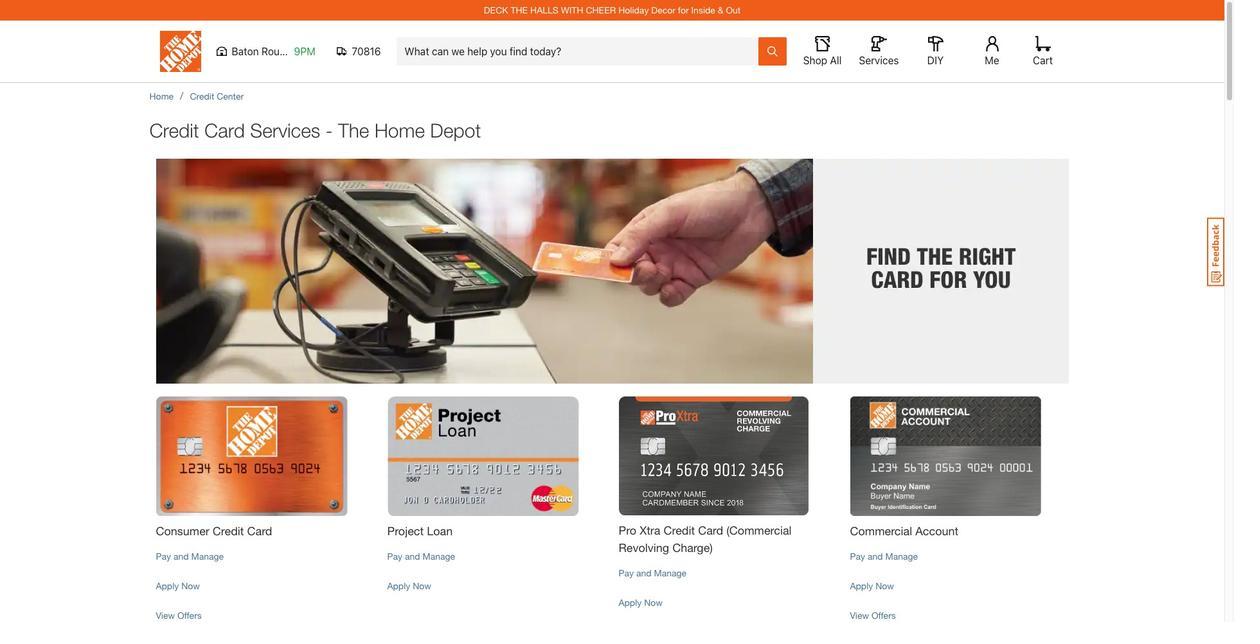 Task type: vqa. For each thing, say whether or not it's contained in the screenshot.
left in
no



Task type: describe. For each thing, give the bounding box(es) containing it.
now for project
[[413, 581, 431, 592]]

depot
[[430, 119, 481, 141]]

out
[[726, 5, 741, 15]]

center
[[217, 91, 244, 102]]

the
[[338, 119, 369, 141]]

and for consumer
[[174, 551, 189, 562]]

inside
[[692, 5, 716, 15]]

pro
[[619, 523, 637, 538]]

with
[[561, 5, 584, 15]]

shop all
[[804, 55, 842, 66]]

offers for consumer
[[177, 610, 202, 621]]

all
[[830, 55, 842, 66]]

credit left "center"
[[190, 91, 214, 102]]

pay and manage for commercial
[[850, 551, 918, 562]]

apply now link for pro xtra credit card (commercial revolving charge)
[[619, 597, 663, 608]]

pay and manage link for pro
[[619, 568, 687, 579]]

manage for loan
[[423, 551, 455, 562]]

 image for pro xtra credit card (commercial revolving charge)
[[619, 397, 837, 516]]

feedback link image
[[1208, 217, 1225, 287]]

revolving
[[619, 541, 669, 555]]

deck
[[484, 5, 508, 15]]

cart link
[[1029, 36, 1057, 67]]

pro xtra credit card (commercial revolving charge) link
[[619, 522, 837, 557]]

view offers link for commercial account
[[850, 610, 896, 621]]

pay for commercial account
[[850, 551, 866, 562]]

now for commercial
[[876, 581, 894, 592]]

baton
[[232, 46, 259, 57]]

9pm
[[294, 46, 316, 57]]

diy button
[[915, 36, 956, 67]]

manage for xtra
[[654, 568, 687, 579]]

view offers link for consumer credit card
[[156, 610, 202, 621]]

cheer
[[586, 5, 616, 15]]

cart
[[1033, 55, 1053, 66]]

apply for pro xtra credit card (commercial revolving charge)
[[619, 597, 642, 608]]

find the right card for you image
[[156, 159, 1069, 384]]

card inside pro xtra credit card (commercial revolving charge)
[[698, 523, 723, 538]]

card inside "link"
[[247, 524, 272, 538]]

pay and manage link for consumer
[[156, 551, 224, 562]]

manage for credit
[[191, 551, 224, 562]]

credit center
[[190, 91, 244, 102]]

apply now for project loan
[[387, 581, 431, 592]]

consumer credit card
[[156, 524, 272, 538]]

for
[[678, 5, 689, 15]]

loan
[[427, 524, 453, 538]]

0 horizontal spatial card
[[205, 119, 245, 141]]

project loan
[[387, 524, 453, 538]]

offers for commercial
[[872, 610, 896, 621]]

apply for consumer credit card
[[156, 581, 179, 592]]

70816
[[352, 46, 381, 57]]

xtra
[[640, 523, 661, 538]]

pro xtra credit card (commercial revolving charge)
[[619, 523, 792, 555]]

charge)
[[673, 541, 713, 555]]

0 horizontal spatial home
[[149, 91, 174, 102]]

project
[[387, 524, 424, 538]]

manage for account
[[886, 551, 918, 562]]

me button
[[972, 36, 1013, 67]]

rouge
[[262, 46, 291, 57]]

apply for project loan
[[387, 581, 410, 592]]

halls
[[530, 5, 559, 15]]

 image for project loan
[[387, 397, 606, 516]]

project loan link
[[387, 523, 606, 540]]

apply now link for project loan
[[387, 581, 431, 592]]

commercial account
[[850, 524, 959, 538]]

pay for pro xtra credit card (commercial revolving charge)
[[619, 568, 634, 579]]

1 horizontal spatial home
[[375, 119, 425, 141]]

commercial account link
[[850, 523, 1069, 540]]

consumer credit card link
[[156, 523, 375, 540]]

apply for commercial account
[[850, 581, 873, 592]]

view offers for consumer credit card
[[156, 610, 202, 621]]

and for project
[[405, 551, 420, 562]]

and for pro
[[637, 568, 652, 579]]

consumer
[[156, 524, 210, 538]]



Task type: locate. For each thing, give the bounding box(es) containing it.
2 horizontal spatial card
[[698, 523, 723, 538]]

1 horizontal spatial view offers link
[[850, 610, 896, 621]]

 image for commercial account
[[850, 397, 1069, 516]]

services
[[859, 55, 899, 66], [250, 119, 320, 141]]

manage down "loan"
[[423, 551, 455, 562]]

pay and manage link down commercial
[[850, 551, 918, 562]]

apply now down commercial
[[850, 581, 894, 592]]

2 view offers link from the left
[[850, 610, 896, 621]]

pay and manage link down revolving
[[619, 568, 687, 579]]

0 horizontal spatial view offers
[[156, 610, 202, 621]]

now down consumer
[[181, 581, 200, 592]]

pay for project loan
[[387, 551, 403, 562]]

1 vertical spatial services
[[250, 119, 320, 141]]

2 horizontal spatial  image
[[850, 397, 1069, 516]]

apply now link down consumer
[[156, 581, 200, 592]]

0 horizontal spatial services
[[250, 119, 320, 141]]

credit inside "link"
[[213, 524, 244, 538]]

pay down revolving
[[619, 568, 634, 579]]

pay and manage down revolving
[[619, 568, 687, 579]]

and for commercial
[[868, 551, 883, 562]]

the
[[511, 5, 528, 15]]

services button
[[859, 36, 900, 67]]

pay and manage down consumer
[[156, 551, 224, 562]]

0 vertical spatial services
[[859, 55, 899, 66]]

and down commercial
[[868, 551, 883, 562]]

apply now link for commercial account
[[850, 581, 894, 592]]

pay and manage
[[156, 551, 224, 562], [387, 551, 455, 562], [850, 551, 918, 562], [619, 568, 687, 579]]

1 horizontal spatial view offers
[[850, 610, 896, 621]]

credit up charge) on the bottom right of page
[[664, 523, 695, 538]]

0 horizontal spatial view offers link
[[156, 610, 202, 621]]

now for pro
[[644, 597, 663, 608]]

now down commercial
[[876, 581, 894, 592]]

1 view offers link from the left
[[156, 610, 202, 621]]

services inside button
[[859, 55, 899, 66]]

apply down commercial
[[850, 581, 873, 592]]

2 offers from the left
[[872, 610, 896, 621]]

services left -
[[250, 119, 320, 141]]

home down the home depot logo in the left of the page
[[149, 91, 174, 102]]

deck the halls with cheer holiday decor for inside & out link
[[484, 5, 741, 15]]

deck the halls with cheer holiday decor for inside & out
[[484, 5, 741, 15]]

pay and manage down commercial
[[850, 551, 918, 562]]

1 horizontal spatial card
[[247, 524, 272, 538]]

credit down home link
[[149, 119, 199, 141]]

pay and manage down project loan
[[387, 551, 455, 562]]

view for commercial account
[[850, 610, 869, 621]]

pay down commercial
[[850, 551, 866, 562]]

consumer credit card image
[[156, 397, 375, 516]]

70816 button
[[337, 45, 381, 58]]

account
[[916, 524, 959, 538]]

pay and manage link for commercial
[[850, 551, 918, 562]]

manage
[[191, 551, 224, 562], [423, 551, 455, 562], [886, 551, 918, 562], [654, 568, 687, 579]]

pay and manage for project
[[387, 551, 455, 562]]

view offers link
[[156, 610, 202, 621], [850, 610, 896, 621]]

1 horizontal spatial view
[[850, 610, 869, 621]]

credit inside pro xtra credit card (commercial revolving charge)
[[664, 523, 695, 538]]

pay and manage link down project loan
[[387, 551, 455, 562]]

apply down consumer
[[156, 581, 179, 592]]

and down project
[[405, 551, 420, 562]]

-
[[326, 119, 333, 141]]

pay
[[156, 551, 171, 562], [387, 551, 403, 562], [850, 551, 866, 562], [619, 568, 634, 579]]

view for consumer credit card
[[156, 610, 175, 621]]

1  image from the left
[[387, 397, 606, 516]]

0 horizontal spatial  image
[[387, 397, 606, 516]]

0 horizontal spatial offers
[[177, 610, 202, 621]]

2 view offers from the left
[[850, 610, 896, 621]]

0 horizontal spatial view
[[156, 610, 175, 621]]

apply now link down project
[[387, 581, 431, 592]]

pay for consumer credit card
[[156, 551, 171, 562]]

apply now down revolving
[[619, 597, 663, 608]]

home right the
[[375, 119, 425, 141]]

offers
[[177, 610, 202, 621], [872, 610, 896, 621]]

the home depot logo image
[[160, 31, 201, 72]]

and down revolving
[[637, 568, 652, 579]]

credit
[[190, 91, 214, 102], [149, 119, 199, 141], [664, 523, 695, 538], [213, 524, 244, 538]]

pay down consumer
[[156, 551, 171, 562]]

home link
[[149, 91, 174, 102]]

commercial
[[850, 524, 913, 538]]

pay and manage for pro
[[619, 568, 687, 579]]

now down revolving
[[644, 597, 663, 608]]

What can we help you find today? search field
[[405, 38, 758, 65]]

apply now for consumer credit card
[[156, 581, 200, 592]]

2  image from the left
[[619, 397, 837, 516]]

1 horizontal spatial  image
[[619, 397, 837, 516]]

manage down consumer credit card
[[191, 551, 224, 562]]

shop all button
[[802, 36, 843, 67]]

now
[[181, 581, 200, 592], [413, 581, 431, 592], [876, 581, 894, 592], [644, 597, 663, 608]]

and
[[174, 551, 189, 562], [405, 551, 420, 562], [868, 551, 883, 562], [637, 568, 652, 579]]

decor
[[652, 5, 676, 15]]

&
[[718, 5, 724, 15]]

apply now down project
[[387, 581, 431, 592]]

and down consumer
[[174, 551, 189, 562]]

credit right consumer
[[213, 524, 244, 538]]

apply now link down revolving
[[619, 597, 663, 608]]

apply down revolving
[[619, 597, 642, 608]]

shop
[[804, 55, 828, 66]]

1 view offers from the left
[[156, 610, 202, 621]]

credit center link
[[190, 91, 244, 102]]

1 horizontal spatial services
[[859, 55, 899, 66]]

pay and manage link for project
[[387, 551, 455, 562]]

 image
[[387, 397, 606, 516], [619, 397, 837, 516], [850, 397, 1069, 516]]

pay and manage link
[[156, 551, 224, 562], [387, 551, 455, 562], [850, 551, 918, 562], [619, 568, 687, 579]]

pay down project
[[387, 551, 403, 562]]

manage down 'commercial account'
[[886, 551, 918, 562]]

3  image from the left
[[850, 397, 1069, 516]]

apply now for pro xtra credit card (commercial revolving charge)
[[619, 597, 663, 608]]

view offers for commercial account
[[850, 610, 896, 621]]

pay and manage for consumer
[[156, 551, 224, 562]]

home
[[149, 91, 174, 102], [375, 119, 425, 141]]

now for consumer
[[181, 581, 200, 592]]

1 horizontal spatial offers
[[872, 610, 896, 621]]

me
[[985, 55, 1000, 66]]

apply now link for consumer credit card
[[156, 581, 200, 592]]

(commercial
[[727, 523, 792, 538]]

1 view from the left
[[156, 610, 175, 621]]

1 vertical spatial home
[[375, 119, 425, 141]]

apply now for commercial account
[[850, 581, 894, 592]]

services right all
[[859, 55, 899, 66]]

apply now link down commercial
[[850, 581, 894, 592]]

credit card services - the home depot
[[149, 119, 481, 141]]

view offers
[[156, 610, 202, 621], [850, 610, 896, 621]]

view
[[156, 610, 175, 621], [850, 610, 869, 621]]

diy
[[928, 55, 944, 66]]

apply
[[156, 581, 179, 592], [387, 581, 410, 592], [850, 581, 873, 592], [619, 597, 642, 608]]

baton rouge 9pm
[[232, 46, 316, 57]]

0 vertical spatial home
[[149, 91, 174, 102]]

holiday
[[619, 5, 649, 15]]

1 offers from the left
[[177, 610, 202, 621]]

pay and manage link down consumer
[[156, 551, 224, 562]]

apply now down consumer
[[156, 581, 200, 592]]

now down project loan
[[413, 581, 431, 592]]

manage down charge) on the bottom right of page
[[654, 568, 687, 579]]

apply now link
[[156, 581, 200, 592], [387, 581, 431, 592], [850, 581, 894, 592], [619, 597, 663, 608]]

apply now
[[156, 581, 200, 592], [387, 581, 431, 592], [850, 581, 894, 592], [619, 597, 663, 608]]

apply down project
[[387, 581, 410, 592]]

2 view from the left
[[850, 610, 869, 621]]

card
[[205, 119, 245, 141], [698, 523, 723, 538], [247, 524, 272, 538]]



